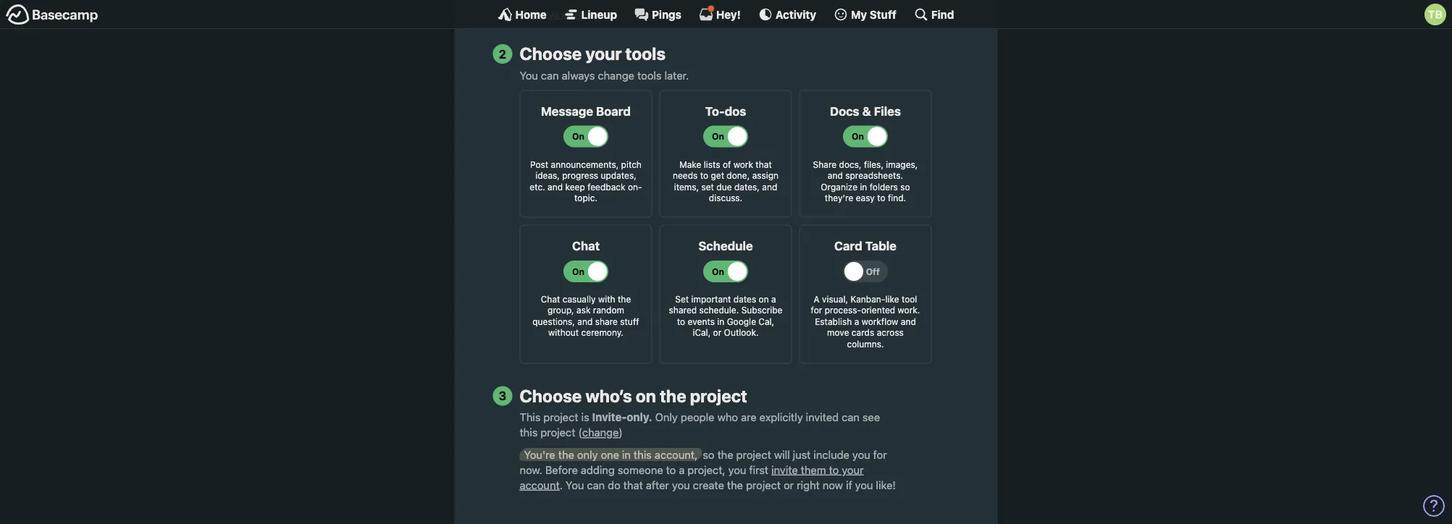 Task type: locate. For each thing, give the bounding box(es) containing it.
0 vertical spatial can
[[541, 69, 559, 81]]

1 vertical spatial in
[[718, 317, 725, 327]]

your up if
[[842, 464, 864, 476]]

1 vertical spatial so
[[703, 449, 715, 461]]

easy
[[856, 193, 875, 203]]

you right after
[[672, 479, 690, 492]]

your up the you can always change tools later. on the top left of page
[[586, 43, 622, 64]]

in
[[860, 182, 868, 192], [718, 317, 725, 327], [622, 449, 631, 461]]

1 horizontal spatial for
[[874, 449, 887, 461]]

my
[[851, 8, 867, 21]]

choose date… field up my
[[732, 0, 933, 2]]

this
[[520, 427, 538, 439], [634, 449, 652, 461]]

1 vertical spatial or
[[784, 479, 794, 492]]

0 horizontal spatial choose date… field
[[520, 0, 721, 2]]

0 horizontal spatial or
[[713, 328, 722, 338]]

0 vertical spatial this
[[520, 427, 538, 439]]

your inside 'invite them to your account'
[[842, 464, 864, 476]]

0 horizontal spatial you
[[520, 69, 538, 81]]

invite
[[772, 464, 798, 476]]

first
[[750, 464, 769, 476]]

if
[[846, 479, 853, 492]]

set important dates on a shared schedule. subscribe to events in google cal, ical, or outlook.
[[669, 294, 783, 338]]

choose for choose your tools
[[520, 43, 582, 64]]

table
[[866, 239, 897, 253]]

1 horizontal spatial that
[[756, 159, 772, 169]]

on up only.
[[636, 386, 656, 406]]

images,
[[886, 159, 918, 169]]

dates up 'subscribe'
[[734, 294, 757, 304]]

to inside share docs, files, images, and spreadsheets. organize in folders so they're easy to find.
[[878, 193, 886, 203]]

2 vertical spatial a
[[679, 464, 685, 476]]

2 choose date… field from the left
[[732, 0, 933, 2]]

project
[[690, 386, 748, 406], [544, 411, 579, 424], [541, 427, 576, 439], [737, 449, 771, 461], [746, 479, 781, 492]]

who
[[718, 411, 738, 424]]

the up "project,"
[[718, 449, 734, 461]]

dates right remove
[[562, 7, 590, 20]]

and down ask at the bottom left of the page
[[578, 317, 593, 327]]

and up organize
[[828, 171, 843, 181]]

chat up group,
[[541, 294, 560, 304]]

share docs, files, images, and spreadsheets. organize in folders so they're easy to find.
[[813, 159, 918, 203]]

)
[[619, 427, 623, 439]]

0 horizontal spatial a
[[679, 464, 685, 476]]

on-
[[628, 182, 642, 192]]

for down a
[[811, 305, 823, 316]]

feedback
[[588, 182, 626, 192]]

0 horizontal spatial for
[[811, 305, 823, 316]]

1 horizontal spatial your
[[842, 464, 864, 476]]

to inside so the project will just include you for now. before adding someone to a project, you first
[[666, 464, 676, 476]]

get
[[711, 171, 725, 181]]

2 horizontal spatial in
[[860, 182, 868, 192]]

so up "project,"
[[703, 449, 715, 461]]

cal,
[[759, 317, 775, 327]]

this down this
[[520, 427, 538, 439]]

spreadsheets.
[[846, 171, 904, 181]]

0 vertical spatial for
[[811, 305, 823, 316]]

for inside so the project will just include you for now. before adding someone to a project, you first
[[874, 449, 887, 461]]

the
[[618, 294, 631, 304], [660, 386, 687, 406], [558, 449, 575, 461], [718, 449, 734, 461], [727, 479, 743, 492]]

chat inside chat casually with the group, ask random questions, and share stuff without ceremony.
[[541, 294, 560, 304]]

0 vertical spatial dates
[[562, 7, 590, 20]]

can left see
[[842, 411, 860, 424]]

chat down topic.
[[572, 239, 600, 253]]

1 vertical spatial dates
[[734, 294, 757, 304]]

done,
[[727, 171, 750, 181]]

due
[[717, 182, 732, 192]]

choose for choose who's on the project
[[520, 386, 582, 406]]

tools left later.
[[638, 69, 662, 81]]

1 horizontal spatial you
[[566, 479, 584, 492]]

0 horizontal spatial dates
[[562, 7, 590, 20]]

can
[[541, 69, 559, 81], [842, 411, 860, 424], [587, 479, 605, 492]]

events
[[688, 317, 715, 327]]

(
[[579, 427, 582, 439]]

0 vertical spatial that
[[756, 159, 772, 169]]

0 vertical spatial or
[[713, 328, 722, 338]]

explicitly
[[760, 411, 803, 424]]

across
[[877, 328, 904, 338]]

you left always
[[520, 69, 538, 81]]

work
[[734, 159, 754, 169]]

1 choose from the top
[[520, 43, 582, 64]]

post
[[530, 159, 549, 169]]

0 vertical spatial your
[[586, 43, 622, 64]]

0 vertical spatial chat
[[572, 239, 600, 253]]

1 vertical spatial change
[[582, 427, 619, 439]]

0 horizontal spatial in
[[622, 449, 631, 461]]

0 vertical spatial on
[[759, 294, 769, 304]]

or down invite
[[784, 479, 794, 492]]

to down folders
[[878, 193, 886, 203]]

project up who
[[690, 386, 748, 406]]

you can always change tools later.
[[520, 69, 689, 81]]

dates,
[[735, 182, 760, 192]]

you're
[[524, 449, 556, 461]]

this up 'someone'
[[634, 449, 652, 461]]

random
[[593, 305, 625, 316]]

important
[[692, 294, 731, 304]]

cards
[[852, 328, 875, 338]]

you
[[853, 449, 871, 461], [729, 464, 747, 476], [672, 479, 690, 492], [856, 479, 873, 492]]

that for work
[[756, 159, 772, 169]]

the up before
[[558, 449, 575, 461]]

remove dates link
[[520, 7, 590, 20]]

a inside set important dates on a shared schedule. subscribe to events in google cal, ical, or outlook.
[[772, 294, 776, 304]]

1 horizontal spatial dates
[[734, 294, 757, 304]]

0 horizontal spatial your
[[586, 43, 622, 64]]

0 horizontal spatial that
[[624, 479, 643, 492]]

0 vertical spatial tools
[[626, 43, 666, 64]]

your
[[586, 43, 622, 64], [842, 464, 864, 476]]

someone
[[618, 464, 663, 476]]

0 horizontal spatial chat
[[541, 294, 560, 304]]

in down schedule.
[[718, 317, 725, 327]]

project left (
[[541, 427, 576, 439]]

1 horizontal spatial on
[[759, 294, 769, 304]]

message board
[[541, 104, 631, 118]]

can left always
[[541, 69, 559, 81]]

2 horizontal spatial can
[[842, 411, 860, 424]]

progress
[[562, 171, 599, 181]]

the inside chat casually with the group, ask random questions, and share stuff without ceremony.
[[618, 294, 631, 304]]

. you can do that after you create the project or right now if you like!
[[560, 479, 896, 492]]

0 vertical spatial in
[[860, 182, 868, 192]]

for
[[811, 305, 823, 316], [874, 449, 887, 461]]

1 vertical spatial that
[[624, 479, 643, 492]]

to down account,
[[666, 464, 676, 476]]

and down "assign"
[[762, 182, 778, 192]]

casually
[[563, 294, 596, 304]]

1 horizontal spatial chat
[[572, 239, 600, 253]]

2 horizontal spatial a
[[855, 317, 860, 327]]

1 horizontal spatial a
[[772, 294, 776, 304]]

to inside set important dates on a shared schedule. subscribe to events in google cal, ical, or outlook.
[[677, 317, 686, 327]]

that up "assign"
[[756, 159, 772, 169]]

2 choose from the top
[[520, 386, 582, 406]]

invite them to your account link
[[520, 464, 864, 492]]

0 vertical spatial choose
[[520, 43, 582, 64]]

to up set
[[700, 171, 709, 181]]

who's
[[586, 386, 632, 406]]

tools
[[626, 43, 666, 64], [638, 69, 662, 81]]

you right if
[[856, 479, 873, 492]]

in inside set important dates on a shared schedule. subscribe to events in google cal, ical, or outlook.
[[718, 317, 725, 327]]

1 horizontal spatial in
[[718, 317, 725, 327]]

a up 'subscribe'
[[772, 294, 776, 304]]

dates
[[562, 7, 590, 20], [734, 294, 757, 304]]

2
[[499, 47, 507, 61]]

that
[[756, 159, 772, 169], [624, 479, 643, 492]]

always
[[562, 69, 595, 81]]

this
[[520, 411, 541, 424]]

adding
[[581, 464, 615, 476]]

that inside make lists of work that needs to get done, assign items, set due dates, and discuss.
[[756, 159, 772, 169]]

1 horizontal spatial can
[[587, 479, 605, 492]]

for inside a visual, kanban-like tool for process-oriented work. establish a workflow and move cards across columns.
[[811, 305, 823, 316]]

1 vertical spatial choose
[[520, 386, 582, 406]]

choose up always
[[520, 43, 582, 64]]

can down adding
[[587, 479, 605, 492]]

in up easy
[[860, 182, 868, 192]]

1 vertical spatial a
[[855, 317, 860, 327]]

hey! button
[[699, 5, 741, 22]]

to down 'shared' on the left bottom of the page
[[677, 317, 686, 327]]

and down work.
[[901, 317, 916, 327]]

1 vertical spatial can
[[842, 411, 860, 424]]

or inside set important dates on a shared schedule. subscribe to events in google cal, ical, or outlook.
[[713, 328, 722, 338]]

Choose date… field
[[520, 0, 721, 2], [732, 0, 933, 2]]

a down account,
[[679, 464, 685, 476]]

move
[[828, 328, 850, 338]]

0 horizontal spatial this
[[520, 427, 538, 439]]

tools up later.
[[626, 43, 666, 64]]

that for do
[[624, 479, 643, 492]]

pings
[[652, 8, 682, 21]]

for up like!
[[874, 449, 887, 461]]

and
[[828, 171, 843, 181], [548, 182, 563, 192], [762, 182, 778, 192], [578, 317, 593, 327], [901, 317, 916, 327]]

project up first
[[737, 449, 771, 461]]

1 horizontal spatial choose date… field
[[732, 0, 933, 2]]

like
[[886, 294, 900, 304]]

find
[[932, 8, 955, 21]]

2 vertical spatial in
[[622, 449, 631, 461]]

assign
[[753, 171, 779, 181]]

you
[[520, 69, 538, 81], [566, 479, 584, 492]]

change down invite-
[[582, 427, 619, 439]]

workflow
[[862, 317, 899, 327]]

a up the cards
[[855, 317, 860, 327]]

you right .
[[566, 479, 584, 492]]

only
[[577, 449, 598, 461]]

share
[[595, 317, 618, 327]]

1 horizontal spatial so
[[901, 182, 911, 192]]

lineup
[[582, 8, 617, 21]]

on inside set important dates on a shared schedule. subscribe to events in google cal, ical, or outlook.
[[759, 294, 769, 304]]

choose date… field up lineup
[[520, 0, 721, 2]]

so inside so the project will just include you for now. before adding someone to a project, you first
[[703, 449, 715, 461]]

1 vertical spatial chat
[[541, 294, 560, 304]]

so inside share docs, files, images, and spreadsheets. organize in folders so they're easy to find.
[[901, 182, 911, 192]]

so up find.
[[901, 182, 911, 192]]

or right ical,
[[713, 328, 722, 338]]

the right the with
[[618, 294, 631, 304]]

in right one
[[622, 449, 631, 461]]

so the project will just include you for now. before adding someone to a project, you first
[[520, 449, 887, 476]]

and down the ideas,
[[548, 182, 563, 192]]

1 vertical spatial this
[[634, 449, 652, 461]]

choose
[[520, 43, 582, 64], [520, 386, 582, 406]]

0 horizontal spatial so
[[703, 449, 715, 461]]

1 vertical spatial your
[[842, 464, 864, 476]]

card table
[[835, 239, 897, 253]]

project inside so the project will just include you for now. before adding someone to a project, you first
[[737, 449, 771, 461]]

0 vertical spatial change
[[598, 69, 635, 81]]

the right create
[[727, 479, 743, 492]]

lineup link
[[564, 7, 617, 22]]

0 vertical spatial you
[[520, 69, 538, 81]]

on
[[759, 294, 769, 304], [636, 386, 656, 406]]

post announcements, pitch ideas, progress updates, etc. and keep feedback on- topic.
[[530, 159, 642, 203]]

to up the now
[[829, 464, 839, 476]]

0 horizontal spatial on
[[636, 386, 656, 406]]

you right include
[[853, 449, 871, 461]]

and inside a visual, kanban-like tool for process-oriented work. establish a workflow and move cards across columns.
[[901, 317, 916, 327]]

choose up this
[[520, 386, 582, 406]]

change down choose your tools
[[598, 69, 635, 81]]

0 vertical spatial so
[[901, 182, 911, 192]]

with
[[598, 294, 616, 304]]

on up 'subscribe'
[[759, 294, 769, 304]]

ceremony.
[[582, 328, 624, 338]]

0 vertical spatial a
[[772, 294, 776, 304]]

1 vertical spatial for
[[874, 449, 887, 461]]

that down 'someone'
[[624, 479, 643, 492]]

questions,
[[533, 317, 575, 327]]



Task type: describe. For each thing, give the bounding box(es) containing it.
google
[[727, 317, 756, 327]]

project,
[[688, 464, 726, 476]]

schedule.
[[700, 305, 739, 316]]

3
[[499, 389, 507, 403]]

see
[[863, 411, 880, 424]]

topic.
[[575, 193, 598, 203]]

before
[[545, 464, 578, 476]]

invite them to your account
[[520, 464, 864, 492]]

card
[[835, 239, 863, 253]]

only people who are explicitly invited can see this project (
[[520, 411, 880, 439]]

project inside only people who are explicitly invited can see this project (
[[541, 427, 576, 439]]

keep
[[566, 182, 585, 192]]

set
[[702, 182, 714, 192]]

visual,
[[822, 294, 848, 304]]

main element
[[0, 0, 1453, 29]]

&
[[863, 104, 871, 118]]

kanban-
[[851, 294, 886, 304]]

are
[[741, 411, 757, 424]]

stuff
[[620, 317, 640, 327]]

message
[[541, 104, 594, 118]]

change link
[[582, 427, 619, 439]]

make lists of work that needs to get done, assign items, set due dates, and discuss.
[[673, 159, 779, 203]]

docs,
[[839, 159, 862, 169]]

and inside share docs, files, images, and spreadsheets. organize in folders so they're easy to find.
[[828, 171, 843, 181]]

and inside chat casually with the group, ask random questions, and share stuff without ceremony.
[[578, 317, 593, 327]]

lists
[[704, 159, 721, 169]]

and inside post announcements, pitch ideas, progress updates, etc. and keep feedback on- topic.
[[548, 182, 563, 192]]

1 vertical spatial you
[[566, 479, 584, 492]]

tool
[[902, 294, 918, 304]]

this inside only people who are explicitly invited can see this project (
[[520, 427, 538, 439]]

activity link
[[758, 7, 817, 22]]

oriented
[[862, 305, 896, 316]]

find button
[[914, 7, 955, 22]]

0 horizontal spatial can
[[541, 69, 559, 81]]

just
[[793, 449, 811, 461]]

you're the only one in this account,
[[524, 449, 698, 461]]

this project is invite-only.
[[520, 411, 652, 424]]

the up only at the left bottom
[[660, 386, 687, 406]]

only
[[655, 411, 678, 424]]

a
[[814, 294, 820, 304]]

columns.
[[847, 339, 884, 349]]

find.
[[888, 193, 907, 203]]

people
[[681, 411, 715, 424]]

project down first
[[746, 479, 781, 492]]

account
[[520, 479, 560, 492]]

will
[[774, 449, 790, 461]]

set
[[676, 294, 689, 304]]

.
[[560, 479, 563, 492]]

later.
[[665, 69, 689, 81]]

1 choose date… field from the left
[[520, 0, 721, 2]]

chat for chat
[[572, 239, 600, 253]]

pitch
[[621, 159, 642, 169]]

right
[[797, 479, 820, 492]]

docs
[[830, 104, 860, 118]]

pings button
[[635, 7, 682, 22]]

discuss.
[[709, 193, 743, 203]]

chat casually with the group, ask random questions, and share stuff without ceremony.
[[533, 294, 640, 338]]

needs
[[673, 171, 698, 181]]

share
[[813, 159, 837, 169]]

1 vertical spatial on
[[636, 386, 656, 406]]

project left 'is'
[[544, 411, 579, 424]]

do
[[608, 479, 621, 492]]

of
[[723, 159, 731, 169]]

only.
[[627, 411, 652, 424]]

they're
[[825, 193, 854, 203]]

chat for chat casually with the group, ask random questions, and share stuff without ceremony.
[[541, 294, 560, 304]]

process-
[[825, 305, 862, 316]]

2 vertical spatial can
[[587, 479, 605, 492]]

hey!
[[717, 8, 741, 21]]

group,
[[548, 305, 574, 316]]

dates inside set important dates on a shared schedule. subscribe to events in google cal, ical, or outlook.
[[734, 294, 757, 304]]

to inside 'invite them to your account'
[[829, 464, 839, 476]]

establish
[[815, 317, 852, 327]]

to-dos
[[706, 104, 746, 118]]

a inside a visual, kanban-like tool for process-oriented work. establish a workflow and move cards across columns.
[[855, 317, 860, 327]]

board
[[596, 104, 631, 118]]

can inside only people who are explicitly invited can see this project (
[[842, 411, 860, 424]]

ideas,
[[536, 171, 560, 181]]

updates,
[[601, 171, 637, 181]]

1 horizontal spatial this
[[634, 449, 652, 461]]

work.
[[898, 305, 920, 316]]

now
[[823, 479, 843, 492]]

files,
[[864, 159, 884, 169]]

tim burton image
[[1425, 4, 1447, 25]]

home
[[516, 8, 547, 21]]

the inside so the project will just include you for now. before adding someone to a project, you first
[[718, 449, 734, 461]]

1 horizontal spatial or
[[784, 479, 794, 492]]

outlook.
[[724, 328, 759, 338]]

to-
[[706, 104, 725, 118]]

change )
[[582, 427, 623, 439]]

choose your tools
[[520, 43, 666, 64]]

in inside share docs, files, images, and spreadsheets. organize in folders so they're easy to find.
[[860, 182, 868, 192]]

one
[[601, 449, 620, 461]]

a inside so the project will just include you for now. before adding someone to a project, you first
[[679, 464, 685, 476]]

subscribe
[[742, 305, 783, 316]]

now.
[[520, 464, 543, 476]]

files
[[874, 104, 901, 118]]

1 vertical spatial tools
[[638, 69, 662, 81]]

docs & files
[[830, 104, 901, 118]]

switch accounts image
[[6, 4, 99, 26]]

account,
[[655, 449, 698, 461]]

you up the . you can do that after you create the project or right now if you like!
[[729, 464, 747, 476]]

and inside make lists of work that needs to get done, assign items, set due dates, and discuss.
[[762, 182, 778, 192]]

to inside make lists of work that needs to get done, assign items, set due dates, and discuss.
[[700, 171, 709, 181]]



Task type: vqa. For each thing, say whether or not it's contained in the screenshot.


